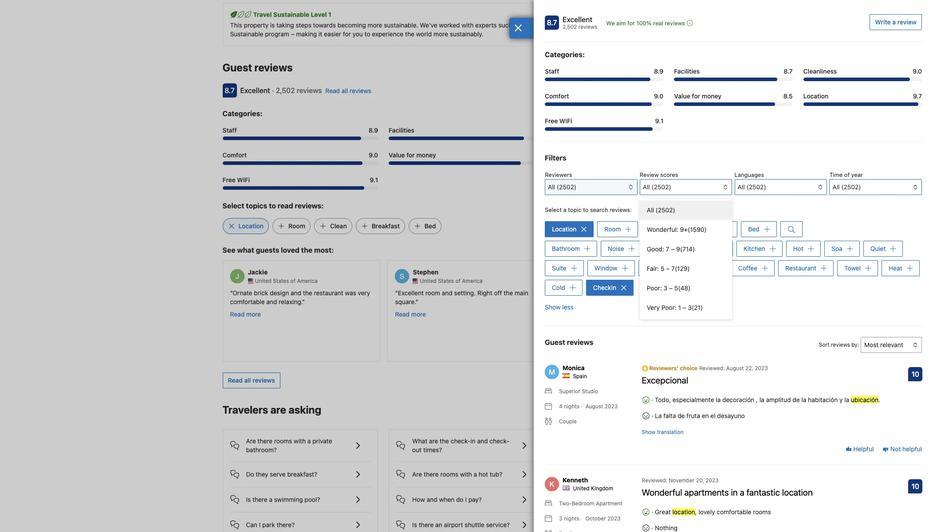 Task type: vqa. For each thing, say whether or not it's contained in the screenshot.
leftmost the "
yes



Task type: describe. For each thing, give the bounding box(es) containing it.
asking
[[289, 404, 321, 416]]

categories: for staff 8.9 meter to the top the review categories element
[[545, 51, 585, 59]]

write a review
[[875, 18, 917, 26]]

looking?
[[624, 468, 660, 478]]

1 vertical spatial money
[[416, 151, 436, 159]]

all for reviewers
[[548, 183, 555, 191]]

2 vertical spatial 9.0
[[369, 151, 378, 159]]

2 check- from the left
[[490, 437, 509, 445]]

all inside read all reviews button
[[244, 377, 251, 384]]

" inside " perfect location. gorgeous apartment and friendly staff. all at a really reasonable price
[[560, 289, 563, 297]]

nights for kenneth
[[564, 516, 579, 522]]

1 la from the left
[[716, 396, 721, 404]]

– left "(21)"
[[683, 304, 686, 312]]

location right 8.5 on the right top of the page
[[804, 92, 829, 100]]

all (2502) up wonderful:
[[647, 206, 675, 214]]

there for are there rooms with a private bathroom?
[[258, 437, 273, 445]]

facilities for value for money 8.5 meter related to comfort 9.0 meter corresponding to staff 8.9 meter to the top facilities 8.7 meter
[[674, 67, 700, 75]]

ornate
[[233, 289, 252, 297]]

select for select topics to read reviews:
[[223, 202, 244, 210]]

1 horizontal spatial value
[[674, 92, 690, 100]]

0 horizontal spatial room
[[289, 222, 305, 230]]

pool?
[[305, 496, 320, 504]]

more for square. read more button
[[411, 310, 426, 318]]

0 horizontal spatial 2,502
[[276, 87, 295, 95]]

0 vertical spatial cleanliness
[[804, 67, 837, 75]]

this is a carousel with rotating slides. it displays featured reviews of the property. use the next and previous buttons to navigate. region
[[215, 257, 718, 366]]

comfort for comfort 9.0 meter corresponding to staff 8.9 meter to the top
[[545, 92, 569, 100]]

a inside are there rooms with a private bathroom?
[[307, 437, 311, 445]]

learn
[[671, 26, 687, 33]]

shuttle
[[465, 521, 484, 529]]

reviews inside button
[[253, 377, 275, 384]]

0 vertical spatial 3
[[664, 284, 668, 292]]

0 vertical spatial all
[[342, 87, 348, 95]]

very poor: 1 – 3 (21)
[[647, 304, 703, 312]]

a left the swimming on the left bottom
[[269, 496, 273, 504]]

0 horizontal spatial breakfast
[[372, 222, 400, 230]]

there for is there an airport shuttle service?
[[419, 521, 434, 529]]

0 horizontal spatial value for money
[[389, 151, 436, 159]]

november
[[669, 478, 695, 484]]

1 horizontal spatial wifi
[[560, 117, 572, 125]]

we've
[[420, 21, 437, 29]]

was
[[345, 289, 356, 297]]

location up bathroom
[[552, 225, 577, 233]]

1 inside 'filter reviews' region
[[678, 304, 681, 312]]

free wifi for free wifi 9.1 meter associated with comfort 9.0 meter corresponding to staff 8.9 meter to the top
[[545, 117, 572, 125]]

" for and
[[416, 298, 418, 306]]

3 read more button from the left
[[560, 310, 591, 319]]

0 vertical spatial de
[[793, 396, 800, 404]]

8.9 for staff 8.9 meter to the top
[[654, 67, 664, 75]]

1 horizontal spatial 9.0
[[654, 92, 664, 100]]

a right ask
[[624, 494, 627, 502]]

0 horizontal spatial reviews:
[[295, 202, 324, 210]]

reviews inside excellent 2,502 reviews
[[579, 24, 598, 30]]

comfortable inside " ornate brick design and the restaurant was very comfortable and relaxing.
[[230, 298, 265, 306]]

the down sustainable.
[[405, 30, 414, 38]]

– for good: 7 – 9
[[671, 245, 675, 253]]

translation
[[657, 429, 684, 436]]

0 horizontal spatial i
[[259, 521, 261, 529]]

" excellent room and setting.  right off the main square.
[[395, 289, 528, 306]]

1 vertical spatial ,
[[695, 509, 697, 516]]

0 horizontal spatial staff 8.9 meter
[[223, 137, 378, 140]]

read more for comfortable
[[230, 310, 261, 318]]

2,502 inside excellent 2,502 reviews
[[563, 24, 577, 30]]

do
[[456, 496, 464, 504]]

scored 8.7 element for excellent 2,502 reviews
[[545, 16, 559, 30]]

to left create
[[598, 21, 603, 29]]

kingdom inside this is a carousel with rotating slides. it displays featured reviews of the property. use the next and previous buttons to navigate. region
[[603, 278, 625, 284]]

learn more
[[671, 26, 703, 33]]

for inside this property is taking steps towards becoming more sustainable. we've worked with experts such as travalyst and sustainalize to create the travel sustainable program – making it easier for you to experience the world more sustainably.
[[343, 30, 351, 38]]

location up reviewers
[[555, 151, 580, 159]]

kingdom inside list of reviews region
[[591, 486, 613, 492]]

0 vertical spatial value for money
[[674, 92, 722, 100]]

learn more button
[[671, 25, 703, 34]]

free wifi 9.1 meter for comfort 9.0 meter corresponding to staff 8.9 meter to the top
[[545, 127, 664, 131]]

the inside " ornate brick design and the restaurant was very comfortable and relaxing.
[[303, 289, 312, 297]]

review
[[640, 171, 659, 178]]

and inside " perfect location. gorgeous apartment and friendly staff. all at a really reasonable price
[[673, 289, 683, 297]]

sustainable inside this property is taking steps towards becoming more sustainable. we've worked with experts such as travalyst and sustainalize to create the travel sustainable program – making it easier for you to experience the world more sustainably.
[[230, 30, 263, 38]]

1 vertical spatial cleanliness
[[555, 127, 589, 134]]

steps
[[296, 21, 311, 29]]

most
[[654, 517, 668, 525]]

there?
[[277, 521, 295, 529]]

jackie
[[248, 268, 268, 276]]

1 horizontal spatial bed
[[748, 225, 760, 233]]

united states of america for and
[[420, 278, 483, 284]]

1 horizontal spatial ,
[[756, 396, 758, 404]]

jacqueline
[[578, 268, 611, 276]]

0 horizontal spatial de
[[678, 412, 685, 420]]

a left "topic"
[[563, 206, 567, 213]]

close image
[[514, 24, 522, 32]]

we for we have an instant answer to most questions
[[568, 517, 577, 525]]

united states of america for design
[[255, 278, 318, 284]]

read for excellent room and setting.  right off the main square.
[[395, 310, 410, 318]]

all (2502) link
[[640, 201, 732, 220]]

is there an airport shuttle service? button
[[396, 513, 537, 531]]

read for ornate brick design and the restaurant was very comfortable and relaxing.
[[230, 310, 245, 318]]

0 horizontal spatial guest
[[223, 61, 252, 74]]

all inside " perfect location. gorgeous apartment and friendly staff. all at a really reasonable price
[[600, 298, 607, 306]]

a right write
[[893, 18, 896, 26]]

(48)
[[678, 284, 691, 292]]

see availability for travelers are asking
[[662, 407, 705, 414]]

window
[[595, 265, 618, 272]]

desayuno
[[717, 412, 745, 420]]

all for time of year
[[833, 183, 840, 191]]

is for is there an airport shuttle service?
[[412, 521, 417, 529]]

good:
[[647, 245, 664, 253]]

ask a question
[[611, 494, 654, 502]]

rated excellent element for ·
[[240, 87, 270, 95]]

all for languages
[[738, 183, 745, 191]]

excellent inside " excellent room and setting.  right off the main square.
[[398, 289, 424, 297]]

is there a swimming pool?
[[246, 496, 320, 504]]

america for the
[[297, 278, 318, 284]]

0 horizontal spatial staff
[[223, 127, 237, 134]]

private
[[313, 437, 332, 445]]

the inside " excellent room and setting.  right off the main square.
[[504, 289, 513, 297]]

we have an instant answer to most questions
[[568, 517, 697, 525]]

0 vertical spatial 7
[[666, 245, 669, 253]]

nights for monica
[[564, 404, 580, 410]]

with for are there rooms with a hot tub?
[[460, 471, 472, 478]]

scored 8.7 element for excellent · 2,502 reviews
[[223, 83, 237, 98]]

1 horizontal spatial money
[[702, 92, 722, 100]]

read all reviews inside button
[[228, 377, 275, 384]]

right
[[477, 289, 492, 297]]

review categories element for leftmost staff 8.9 meter
[[223, 108, 263, 119]]

this property is taking steps towards becoming more sustainable. we've worked with experts such as travalyst and sustainalize to create the travel sustainable program – making it easier for you to experience the world more sustainably.
[[230, 21, 653, 38]]

comfort 9.0 meter for leftmost staff 8.9 meter
[[223, 162, 378, 165]]

of for excellent room and setting.  right off the main square.
[[456, 278, 461, 284]]

100%
[[637, 20, 652, 27]]

location 9.7 meter
[[804, 103, 922, 106]]

1 horizontal spatial breakfast
[[693, 225, 720, 233]]

0 vertical spatial 1
[[328, 11, 331, 18]]

location down topics
[[239, 222, 264, 230]]

(1590)
[[688, 226, 707, 233]]

– inside this property is taking steps towards becoming more sustainable. we've worked with experts such as travalyst and sustainalize to create the travel sustainable program – making it easier for you to experience the world more sustainably.
[[291, 30, 295, 38]]

0 vertical spatial i
[[465, 496, 467, 504]]

free wifi 9.1 meter for leftmost staff 8.9 meter's comfort 9.0 meter
[[223, 186, 378, 190]]

quiet
[[871, 245, 886, 253]]

can i park there?
[[246, 521, 295, 529]]

0 horizontal spatial bed
[[425, 222, 436, 230]]

0 horizontal spatial 5
[[661, 265, 665, 272]]

the inside what are the check-in and check- out times?
[[440, 437, 449, 445]]

of for ornate brick design and the restaurant was very comfortable and relaxing.
[[290, 278, 296, 284]]

1 horizontal spatial room
[[605, 225, 621, 233]]

show less button
[[545, 300, 574, 316]]

all (2502) button for time of year
[[830, 179, 922, 195]]

are for the
[[429, 437, 438, 445]]

20,
[[696, 478, 704, 484]]

are for are there rooms with a hot tub?
[[412, 471, 422, 478]]

what are the check-in and check- out times?
[[412, 437, 509, 454]]

9.1 for free wifi 9.1 meter related to leftmost staff 8.9 meter's comfort 9.0 meter
[[370, 176, 378, 184]]

off
[[494, 289, 502, 297]]

to right the you
[[365, 30, 370, 38]]

easier
[[324, 30, 341, 38]]

brick
[[254, 289, 268, 297]]

cold
[[552, 284, 565, 292]]

answer
[[624, 517, 644, 525]]

especialmente
[[673, 396, 714, 404]]

shower
[[652, 245, 674, 253]]

all (2502) for review scores
[[643, 183, 671, 191]]

fantastic
[[747, 488, 780, 498]]

value for money 8.5 meter for comfort 9.0 meter corresponding to staff 8.9 meter to the top
[[674, 103, 793, 106]]

read more button for square.
[[395, 310, 426, 319]]

can
[[246, 521, 257, 529]]

nothing
[[655, 525, 678, 532]]

ask a question button
[[606, 490, 660, 506]]

" for ornate brick design and the restaurant was very comfortable and relaxing.
[[230, 289, 233, 297]]

aim
[[616, 20, 626, 27]]

0 horizontal spatial guest reviews
[[223, 61, 293, 74]]

heat
[[889, 265, 902, 272]]

facilities 8.7 meter for value for money 8.5 meter related to leftmost staff 8.9 meter's comfort 9.0 meter
[[389, 137, 544, 140]]

availability for travelers are asking
[[674, 407, 705, 414]]

and inside this property is taking steps towards becoming more sustainable. we've worked with experts such as travalyst and sustainalize to create the travel sustainable program – making it easier for you to experience the world more sustainably.
[[549, 21, 560, 29]]

0 vertical spatial location
[[782, 488, 813, 498]]

· great location , lovely comfortable rooms
[[650, 509, 771, 516]]

to left most
[[646, 517, 652, 525]]

the left the 100%
[[625, 21, 634, 29]]

fair:
[[647, 265, 659, 272]]

have
[[579, 517, 593, 525]]

review categories element for staff 8.9 meter to the top
[[545, 49, 585, 60]]

program
[[265, 30, 289, 38]]

of inside 'filter reviews' region
[[844, 171, 850, 178]]

0 horizontal spatial wifi
[[237, 176, 250, 184]]

1 vertical spatial value
[[389, 151, 405, 159]]

1 horizontal spatial clean
[[649, 225, 665, 233]]

comfort for leftmost staff 8.9 meter's comfort 9.0 meter
[[223, 151, 247, 159]]

and down design
[[266, 298, 277, 306]]

free for leftmost staff 8.9 meter's comfort 9.0 meter
[[223, 176, 236, 184]]

spa
[[832, 245, 843, 253]]

1 horizontal spatial guest
[[545, 339, 565, 347]]

availability for guest reviews
[[674, 64, 705, 72]]

4 nights · august 2023
[[559, 404, 618, 410]]

comfortable inside list of reviews region
[[717, 509, 752, 516]]

united inside list of reviews region
[[573, 486, 590, 492]]

reviewed: for reviewed: november 20, 2023
[[642, 478, 667, 484]]

1 vertical spatial august
[[586, 404, 603, 410]]

and inside " excellent room and setting.  right off the main square.
[[442, 289, 453, 297]]

rated excellent element for 2,502
[[563, 14, 598, 25]]

reviewed: august 22, 2023
[[699, 365, 768, 372]]

questions
[[670, 517, 697, 525]]

coffee
[[738, 265, 758, 272]]

breakfast?
[[287, 471, 317, 478]]

1 vertical spatial 3
[[688, 304, 692, 312]]

.
[[879, 396, 881, 404]]

worked
[[439, 21, 460, 29]]

in inside what are the check-in and check- out times?
[[471, 437, 476, 445]]

are there rooms with a hot tub? button
[[396, 462, 537, 480]]

united states of america image for stephen
[[413, 279, 418, 284]]

time of year
[[830, 171, 863, 178]]

0 vertical spatial travel
[[253, 11, 272, 18]]

more for 3rd read more button from the left
[[576, 310, 591, 318]]

you
[[353, 30, 363, 38]]

year
[[851, 171, 863, 178]]

value for money 8.5 meter for leftmost staff 8.9 meter's comfort 9.0 meter
[[389, 162, 544, 165]]

3 inside list of reviews region
[[559, 516, 563, 522]]

how and when do i pay? button
[[396, 488, 537, 505]]

– for poor: 3 – 5
[[669, 284, 673, 292]]

guests
[[256, 246, 279, 254]]

airport
[[444, 521, 463, 529]]

to right "topic"
[[583, 206, 589, 213]]

2 la from the left
[[760, 396, 765, 404]]

very
[[647, 304, 660, 312]]

united for jacqueline
[[585, 278, 602, 284]]

all (2502) button for reviewers
[[545, 179, 637, 195]]

experts
[[475, 21, 497, 29]]

what
[[237, 246, 254, 254]]

0 horizontal spatial clean
[[330, 222, 347, 230]]

really
[[621, 298, 636, 306]]

couple
[[559, 419, 577, 425]]

with inside this property is taking steps towards becoming more sustainable. we've worked with experts such as travalyst and sustainalize to create the travel sustainable program – making it easier for you to experience the world more sustainably.
[[462, 21, 474, 29]]

excepcional
[[642, 376, 688, 386]]

restaurant
[[786, 265, 817, 272]]

9
[[676, 245, 680, 253]]

wonderful
[[642, 488, 682, 498]]

10 for excepcional
[[912, 371, 920, 379]]

the right loved
[[301, 246, 313, 254]]

see availability button for guest reviews
[[656, 60, 711, 76]]

choice
[[680, 365, 698, 372]]

y
[[840, 396, 843, 404]]

we aim for 100% real reviews
[[606, 20, 685, 27]]

united kingdom inside list of reviews region
[[573, 486, 613, 492]]

see for guest reviews
[[662, 64, 673, 72]]

1 horizontal spatial august
[[726, 365, 744, 372]]

9.7
[[913, 92, 922, 100]]

1 vertical spatial guest reviews
[[545, 339, 594, 347]]



Task type: locate. For each thing, give the bounding box(es) containing it.
october
[[586, 516, 606, 522]]

2 10 from the top
[[912, 483, 920, 491]]

the
[[625, 21, 634, 29], [405, 30, 414, 38], [301, 246, 313, 254], [303, 289, 312, 297], [504, 289, 513, 297], [440, 437, 449, 445]]

sort reviews by:
[[819, 342, 859, 349]]

0 vertical spatial 2,502
[[563, 24, 577, 30]]

excellent inside excellent 2,502 reviews
[[563, 16, 593, 24]]

a inside " perfect location. gorgeous apartment and friendly staff. all at a really reasonable price
[[616, 298, 619, 306]]

is
[[246, 496, 251, 504], [412, 521, 417, 529]]

1 horizontal spatial reviews:
[[610, 206, 632, 213]]

there inside button
[[419, 521, 434, 529]]

rooms down the 'fantastic'
[[753, 509, 771, 516]]

1 " from the left
[[230, 289, 233, 297]]

read more button for comfortable
[[230, 310, 261, 319]]

0 vertical spatial staff
[[545, 67, 559, 75]]

in inside list of reviews region
[[731, 488, 738, 498]]

1 vertical spatial comfortable
[[717, 509, 752, 516]]

are down 'out'
[[412, 471, 422, 478]]

loved
[[281, 246, 300, 254]]

and right room
[[442, 289, 453, 297]]

are left "asking"
[[270, 404, 286, 416]]

facilities for value for money 8.5 meter related to leftmost staff 8.9 meter's comfort 9.0 meter facilities 8.7 meter
[[389, 127, 415, 134]]

more up experience
[[368, 21, 382, 29]]

2 united states of america from the left
[[420, 278, 483, 284]]

show translation link
[[642, 429, 684, 437]]

design
[[270, 289, 289, 297]]

(2502) for reviewers
[[557, 183, 576, 191]]

a
[[893, 18, 896, 26], [563, 206, 567, 213], [616, 298, 619, 306], [307, 437, 311, 445], [474, 471, 477, 478], [740, 488, 745, 498], [624, 494, 627, 502], [269, 496, 273, 504]]

room down read
[[289, 222, 305, 230]]

all (2502) button down languages
[[735, 179, 827, 195]]

are inside what are the check-in and check- out times?
[[429, 437, 438, 445]]

with inside are there rooms with a private bathroom?
[[294, 437, 306, 445]]

read for perfect location. gorgeous apartment and friendly staff. all at a really reasonable price
[[560, 310, 575, 318]]

1 vertical spatial see availability
[[662, 407, 705, 414]]

there for are there rooms with a hot tub?
[[424, 471, 439, 478]]

de right falta
[[678, 412, 685, 420]]

an for airport
[[435, 521, 442, 529]]

i right do
[[465, 496, 467, 504]]

0 horizontal spatial all (2502) button
[[735, 179, 827, 195]]

2 availability from the top
[[674, 407, 705, 414]]

write a review button
[[870, 14, 922, 30]]

is down how
[[412, 521, 417, 529]]

are there rooms with a hot tub?
[[412, 471, 502, 478]]

level
[[311, 11, 327, 18]]

10 for wonderful apartments in a fantastic location
[[912, 483, 920, 491]]

united kingdom down window
[[585, 278, 625, 284]]

see what guests loved the most:
[[223, 246, 334, 254]]

excellent for 2,502
[[563, 16, 593, 24]]

2023
[[755, 365, 768, 372], [605, 404, 618, 410], [706, 478, 719, 484], [608, 516, 621, 522]]

1 states from the left
[[273, 278, 289, 284]]

availability down learn more button
[[674, 64, 705, 72]]

10
[[912, 371, 920, 379], [912, 483, 920, 491]]

all down 'time'
[[833, 183, 840, 191]]

1 horizontal spatial rooms
[[440, 471, 458, 478]]

3 " from the left
[[560, 289, 563, 297]]

2 states from the left
[[438, 278, 454, 284]]

1 horizontal spatial location
[[782, 488, 813, 498]]

1 vertical spatial are
[[429, 437, 438, 445]]

1 10 from the top
[[912, 371, 920, 379]]

guest down this
[[223, 61, 252, 74]]

guest reviews up monica
[[545, 339, 594, 347]]

to left read
[[269, 202, 276, 210]]

reviewers'
[[650, 365, 679, 372]]

0 horizontal spatial america
[[297, 278, 318, 284]]

reviews:
[[295, 202, 324, 210], [610, 206, 632, 213]]

all (2502) down time of year
[[833, 183, 861, 191]]

show inside list of reviews region
[[642, 429, 656, 436]]

such
[[498, 21, 512, 29]]

0 vertical spatial money
[[702, 92, 722, 100]]

2 vertical spatial 3
[[559, 516, 563, 522]]

1 vertical spatial value for money 8.5 meter
[[389, 162, 544, 165]]

and up 'price'
[[673, 289, 683, 297]]

the up times?
[[440, 437, 449, 445]]

show
[[545, 304, 561, 311], [642, 429, 656, 436]]

1 vertical spatial free
[[223, 176, 236, 184]]

1 vertical spatial free wifi
[[223, 176, 250, 184]]

1 vertical spatial poor:
[[662, 304, 677, 312]]

1 scored 10 element from the top
[[909, 368, 923, 382]]

0 horizontal spatial comfort 9.0 meter
[[223, 162, 378, 165]]

is inside button
[[246, 496, 251, 504]]

1 horizontal spatial categories:
[[545, 51, 585, 59]]

and inside what are the check-in and check- out times?
[[477, 437, 488, 445]]

1 vertical spatial availability
[[674, 407, 705, 414]]

all down the 'review'
[[643, 183, 650, 191]]

guest reviews
[[223, 61, 293, 74], [545, 339, 594, 347]]

2 read more from the left
[[395, 310, 426, 318]]

1 vertical spatial 5
[[674, 284, 678, 292]]

0 horizontal spatial comfortable
[[230, 298, 265, 306]]

excellent · 2,502 reviews
[[240, 87, 322, 95]]

0 vertical spatial see
[[662, 64, 673, 72]]

1 vertical spatial sustainable
[[230, 30, 263, 38]]

helpful
[[903, 445, 922, 453]]

see down learn at the top of page
[[662, 64, 673, 72]]

4 la from the left
[[845, 396, 850, 404]]

scored 10 element for wonderful apartments in a fantastic location
[[909, 480, 923, 494]]

1 all (2502) button from the left
[[735, 179, 827, 195]]

0 vertical spatial rated excellent element
[[563, 14, 598, 25]]

reviews inside 'button'
[[665, 20, 685, 27]]

how and when do i pay?
[[412, 496, 482, 504]]

0 horizontal spatial cleanliness
[[555, 127, 589, 134]]

states up design
[[273, 278, 289, 284]]

for inside the we aim for 100% real reviews 'button'
[[628, 20, 635, 27]]

more for read more button for comfortable
[[246, 310, 261, 318]]

0 horizontal spatial all
[[244, 377, 251, 384]]

america for right
[[462, 278, 483, 284]]

check- up are there rooms with a hot tub? button
[[451, 437, 471, 445]]

united kingdom image
[[578, 279, 583, 284]]

what
[[412, 437, 427, 445]]

1 horizontal spatial united states of america image
[[413, 279, 418, 284]]

availability down especialmente
[[674, 407, 705, 414]]

1 horizontal spatial i
[[465, 496, 467, 504]]

value for money 8.5 meter
[[674, 103, 793, 106], [389, 162, 544, 165]]

filter reviews region
[[545, 153, 922, 320]]

guest up monica
[[545, 339, 565, 347]]

comfortable down ornate
[[230, 298, 265, 306]]

i right can
[[259, 521, 261, 529]]

free wifi 9.1 meter
[[545, 127, 664, 131], [223, 186, 378, 190]]

all (2502) down reviewers
[[548, 183, 576, 191]]

0 vertical spatial value for money 8.5 meter
[[674, 103, 793, 106]]

in right apartments
[[731, 488, 738, 498]]

0 vertical spatial poor:
[[647, 284, 662, 292]]

what are the check-in and check- out times? button
[[396, 430, 537, 455]]

2 scored 10 element from the top
[[909, 480, 923, 494]]

are up bathroom?
[[246, 437, 256, 445]]

1 vertical spatial 8.9
[[369, 127, 378, 134]]

1 right level
[[328, 11, 331, 18]]

more down brick
[[246, 310, 261, 318]]

are for asking
[[270, 404, 286, 416]]

select
[[223, 202, 244, 210], [545, 206, 562, 213]]

reviewed: for reviewed: august 22, 2023
[[699, 365, 725, 372]]

are
[[270, 404, 286, 416], [429, 437, 438, 445]]

0 horizontal spatial august
[[586, 404, 603, 410]]

in
[[471, 437, 476, 445], [731, 488, 738, 498]]

1 vertical spatial staff
[[223, 127, 237, 134]]

comfort 9.0 meter
[[545, 103, 664, 106], [223, 162, 378, 165]]

reviewed: up the wonderful
[[642, 478, 667, 484]]

1 " from the left
[[302, 298, 305, 306]]

7 left 9
[[666, 245, 669, 253]]

reasonable
[[638, 298, 669, 306]]

0 horizontal spatial is
[[246, 496, 251, 504]]

2 horizontal spatial 9.0
[[913, 67, 922, 75]]

in up are there rooms with a hot tub? button
[[471, 437, 476, 445]]

nights right 4
[[564, 404, 580, 410]]

reviews
[[665, 20, 685, 27], [579, 24, 598, 30], [254, 61, 293, 74], [297, 87, 322, 95], [350, 87, 371, 95], [567, 339, 594, 347], [831, 342, 850, 349], [253, 377, 275, 384]]

5 right "fair:" at the right
[[661, 265, 665, 272]]

facilities 8.7 meter
[[674, 78, 793, 81], [389, 137, 544, 140]]

excellent for ·
[[240, 87, 270, 95]]

check- up tub?
[[490, 437, 509, 445]]

1 horizontal spatial are
[[412, 471, 422, 478]]

4
[[559, 404, 563, 410]]

at
[[608, 298, 614, 306]]

2 see availability button from the top
[[656, 403, 711, 419]]

see left what
[[223, 246, 235, 254]]

see availability for guest reviews
[[662, 64, 705, 72]]

less
[[562, 304, 574, 311]]

read more for square.
[[395, 310, 426, 318]]

all down languages
[[738, 183, 745, 191]]

travelers are asking
[[223, 404, 321, 416]]

facilities
[[674, 67, 700, 75], [389, 127, 415, 134]]

free wifi up topics
[[223, 176, 250, 184]]

7 down good: 7 – 9 (714) in the top of the page
[[672, 265, 675, 272]]

1 availability from the top
[[674, 64, 705, 72]]

1 united states of america from the left
[[255, 278, 318, 284]]

" inside " excellent room and setting.  right off the main square.
[[395, 289, 398, 297]]

united for stephen
[[420, 278, 437, 284]]

can i park there? button
[[230, 513, 371, 531]]

2 america from the left
[[462, 278, 483, 284]]

0 vertical spatial read all reviews
[[325, 87, 371, 95]]

a inside list of reviews region
[[740, 488, 745, 498]]

3 up reasonable
[[664, 284, 668, 292]]

1 horizontal spatial 7
[[672, 265, 675, 272]]

0 horizontal spatial value for money 8.5 meter
[[389, 162, 544, 165]]

0 vertical spatial see availability
[[662, 64, 705, 72]]

3 la from the left
[[802, 396, 807, 404]]

1
[[328, 11, 331, 18], [678, 304, 681, 312]]

" inside " ornate brick design and the restaurant was very comfortable and relaxing.
[[230, 289, 233, 297]]

poor:
[[647, 284, 662, 292], [662, 304, 677, 312]]

2 " from the left
[[395, 289, 398, 297]]

0 vertical spatial excellent
[[563, 16, 593, 24]]

rated excellent element
[[563, 14, 598, 25], [240, 87, 270, 95]]

poor: right very
[[662, 304, 677, 312]]

are inside are there rooms with a hot tub? button
[[412, 471, 422, 478]]

reviewed: right "choice"
[[699, 365, 725, 372]]

1 vertical spatial staff 8.9 meter
[[223, 137, 378, 140]]

list of reviews region
[[540, 353, 928, 533]]

1 america from the left
[[297, 278, 318, 284]]

they
[[256, 471, 268, 478]]

by:
[[852, 342, 859, 349]]

rooms for tub?
[[440, 471, 458, 478]]

check-
[[451, 437, 471, 445], [490, 437, 509, 445]]

1 see availability button from the top
[[656, 60, 711, 76]]

united states of america image for jackie
[[248, 279, 253, 284]]

2 read more button from the left
[[395, 310, 426, 319]]

and right travalyst
[[549, 21, 560, 29]]

2 horizontal spatial excellent
[[563, 16, 593, 24]]

a left hot
[[474, 471, 477, 478]]

1 check- from the left
[[451, 437, 471, 445]]

all (2502) down review scores on the top of the page
[[643, 183, 671, 191]]

1 horizontal spatial show
[[642, 429, 656, 436]]

1 united states of america image from the left
[[248, 279, 253, 284]]

see for travelers are asking
[[662, 407, 673, 414]]

1 vertical spatial review categories element
[[223, 108, 263, 119]]

comfort 9.0 meter for staff 8.9 meter to the top
[[545, 103, 664, 106]]

1 vertical spatial are
[[412, 471, 422, 478]]

1 horizontal spatial 1
[[678, 304, 681, 312]]

(714)
[[680, 245, 695, 253]]

united states of america up design
[[255, 278, 318, 284]]

and up relaxing. at bottom left
[[291, 289, 301, 297]]

0 horizontal spatial 8.9
[[369, 127, 378, 134]]

review
[[898, 18, 917, 26]]

show for show less
[[545, 304, 561, 311]]

there down times?
[[424, 471, 439, 478]]

all up wonderful:
[[647, 206, 654, 214]]

(2502) inside all (2502) link
[[656, 206, 675, 214]]

square.
[[395, 298, 416, 306]]

0 horizontal spatial check-
[[451, 437, 471, 445]]

rooms inside list of reviews region
[[753, 509, 771, 516]]

(2502) for time of year
[[842, 183, 861, 191]]

united kingdom
[[585, 278, 625, 284], [573, 486, 613, 492]]

travel inside this property is taking steps towards becoming more sustainable. we've worked with experts such as travalyst and sustainalize to create the travel sustainable program – making it easier for you to experience the world more sustainably.
[[636, 21, 653, 29]]

main
[[515, 289, 528, 297]]

helpful button
[[846, 445, 874, 454]]

select left topics
[[223, 202, 244, 210]]

write
[[875, 18, 891, 26]]

1 horizontal spatial 5
[[674, 284, 678, 292]]

states for design
[[273, 278, 289, 284]]

becoming
[[338, 21, 366, 29]]

sustainable.
[[384, 21, 418, 29]]

1 horizontal spatial we
[[606, 20, 615, 27]]

united states of america up setting.
[[420, 278, 483, 284]]

of up " ornate brick design and the restaurant was very comfortable and relaxing.
[[290, 278, 296, 284]]

breakfast
[[372, 222, 400, 230], [693, 225, 720, 233]]

8.9 for leftmost staff 8.9 meter
[[369, 127, 378, 134]]

united kingdom inside this is a carousel with rotating slides. it displays featured reviews of the property. use the next and previous buttons to navigate. region
[[585, 278, 625, 284]]

cleanliness up filters
[[555, 127, 589, 134]]

0 vertical spatial 10
[[912, 371, 920, 379]]

0 vertical spatial rooms
[[274, 437, 292, 445]]

guest reviews element
[[223, 60, 653, 75]]

2 see availability from the top
[[662, 407, 705, 414]]

1 horizontal spatial are
[[429, 437, 438, 445]]

0 horizontal spatial categories:
[[223, 110, 263, 118]]

– for fair: 5 – 7
[[666, 265, 670, 272]]

comfortable
[[230, 298, 265, 306], [717, 509, 752, 516]]

show translation
[[642, 429, 684, 436]]

sort
[[819, 342, 830, 349]]

all (2502) for languages
[[738, 183, 766, 191]]

create
[[605, 21, 623, 29]]

1 horizontal spatial free wifi 9.1 meter
[[545, 127, 664, 131]]

show down la
[[642, 429, 656, 436]]

united for jackie
[[255, 278, 272, 284]]

select left "topic"
[[545, 206, 562, 213]]

see availability down especialmente
[[662, 407, 705, 414]]

1 horizontal spatial free wifi
[[545, 117, 572, 125]]

0 vertical spatial comfort 9.0 meter
[[545, 103, 664, 106]]

2 all (2502) button from the left
[[830, 179, 922, 195]]

of up setting.
[[456, 278, 461, 284]]

united states of america image
[[248, 279, 253, 284], [413, 279, 418, 284]]

with left hot
[[460, 471, 472, 478]]

cleanliness 9.0 meter
[[804, 78, 922, 81]]

0 horizontal spatial location
[[673, 509, 695, 516]]

2 horizontal spatial read more
[[560, 310, 591, 318]]

scored 10 element
[[909, 368, 923, 382], [909, 480, 923, 494]]

not helpful button
[[883, 445, 922, 454]]

1 all (2502) button from the left
[[545, 179, 637, 195]]

there inside are there rooms with a private bathroom?
[[258, 437, 273, 445]]

el
[[711, 412, 716, 420]]

free for comfort 9.0 meter corresponding to staff 8.9 meter to the top
[[545, 117, 558, 125]]

0 vertical spatial guest
[[223, 61, 252, 74]]

states for and
[[438, 278, 454, 284]]

0 vertical spatial kingdom
[[603, 278, 625, 284]]

0 vertical spatial sustainable
[[273, 11, 309, 18]]

nights left october
[[564, 516, 579, 522]]

for
[[628, 20, 635, 27], [343, 30, 351, 38], [692, 92, 700, 100], [407, 151, 415, 159]]

1 horizontal spatial guest reviews
[[545, 339, 594, 347]]

2 horizontal spatial rooms
[[753, 509, 771, 516]]

august left 22,
[[726, 365, 744, 372]]

there down how
[[419, 521, 434, 529]]

1 vertical spatial see
[[223, 246, 235, 254]]

– left 9
[[671, 245, 675, 253]]

(2502) for languages
[[747, 183, 766, 191]]

3 read more from the left
[[560, 310, 591, 318]]

all for review scores
[[643, 183, 650, 191]]

instant
[[603, 517, 622, 525]]

search
[[590, 206, 608, 213]]

1 horizontal spatial 3
[[664, 284, 668, 292]]

2 united states of america image from the left
[[413, 279, 418, 284]]

de right amplitud
[[793, 396, 800, 404]]

1 vertical spatial rooms
[[440, 471, 458, 478]]

is for is there a swimming pool?
[[246, 496, 251, 504]]

1 horizontal spatial all
[[342, 87, 348, 95]]

more for learn more button
[[689, 26, 703, 33]]

" for design
[[302, 298, 305, 306]]

all (2502) for time of year
[[833, 183, 861, 191]]

1 vertical spatial wifi
[[237, 176, 250, 184]]

0 vertical spatial scored 10 element
[[909, 368, 923, 382]]

1 horizontal spatial "
[[395, 289, 398, 297]]

rooms inside are there rooms with a hot tub? button
[[440, 471, 458, 478]]

0 horizontal spatial of
[[290, 278, 296, 284]]

(2502) down languages
[[747, 183, 766, 191]]

la left habitación on the bottom right
[[802, 396, 807, 404]]

languages
[[735, 171, 764, 178]]

show inside button
[[545, 304, 561, 311]]

5
[[661, 265, 665, 272], [674, 284, 678, 292]]

is inside button
[[412, 521, 417, 529]]

we inside 'button'
[[606, 20, 615, 27]]

all (2502) button for languages
[[735, 179, 827, 195]]

7
[[666, 245, 669, 253], [672, 265, 675, 272]]

apartments
[[685, 488, 729, 498]]

location.
[[586, 289, 610, 297]]

location right the 'fantastic'
[[782, 488, 813, 498]]

2 all (2502) button from the left
[[640, 179, 732, 195]]

1 see availability from the top
[[662, 64, 705, 72]]

scored 10 element for excepcional
[[909, 368, 923, 382]]

monica
[[563, 364, 585, 372]]

1 read more button from the left
[[230, 310, 261, 319]]

rooms inside are there rooms with a private bathroom?
[[274, 437, 292, 445]]

0 vertical spatial staff 8.9 meter
[[545, 78, 664, 81]]

1 horizontal spatial scored 8.7 element
[[545, 16, 559, 30]]

scores
[[660, 171, 678, 178]]

rooms up how and when do i pay?
[[440, 471, 458, 478]]

– down taking
[[291, 30, 295, 38]]

amplitud
[[766, 396, 791, 404]]

kingdom up ask
[[591, 486, 613, 492]]

rooms for bathroom?
[[274, 437, 292, 445]]

a left the 'fantastic'
[[740, 488, 745, 498]]

facilities 8.7 meter for value for money 8.5 meter related to comfort 9.0 meter corresponding to staff 8.9 meter to the top
[[674, 78, 793, 81]]

" left brick
[[230, 289, 233, 297]]

towel
[[845, 265, 861, 272]]

" for excellent room and setting.  right off the main square.
[[395, 289, 398, 297]]

bathroom?
[[246, 446, 277, 454]]

all (2502) button for review scores
[[640, 179, 732, 195]]

are inside are there rooms with a private bathroom?
[[246, 437, 256, 445]]

an inside button
[[435, 521, 442, 529]]

2 " from the left
[[416, 298, 418, 306]]

la right y
[[845, 396, 850, 404]]

free wifi
[[545, 117, 572, 125], [223, 176, 250, 184]]

staff 8.9 meter
[[545, 78, 664, 81], [223, 137, 378, 140]]

" up the friendly
[[560, 289, 563, 297]]

, left lovely
[[695, 509, 697, 516]]

habitación
[[808, 396, 838, 404]]

do they serve breakfast?
[[246, 471, 317, 478]]

we for we aim for 100% real reviews
[[606, 20, 615, 27]]

more down worked
[[434, 30, 448, 38]]

of
[[844, 171, 850, 178], [290, 278, 296, 284], [456, 278, 461, 284]]

united states of america image down the stephen
[[413, 279, 418, 284]]

1 vertical spatial 10
[[912, 483, 920, 491]]

all (2502) button down year
[[830, 179, 922, 195]]

scored 8.7 element
[[545, 16, 559, 30], [223, 83, 237, 98]]

(129)
[[675, 265, 690, 272]]

1 horizontal spatial "
[[416, 298, 418, 306]]

select for select a topic to search reviews:
[[545, 206, 562, 213]]

9.1 for free wifi 9.1 meter associated with comfort 9.0 meter corresponding to staff 8.9 meter to the top
[[655, 117, 664, 125]]

travel up property
[[253, 11, 272, 18]]

wonderful apartments in a fantastic location
[[642, 488, 813, 498]]

1 read more from the left
[[230, 310, 261, 318]]

show for show translation
[[642, 429, 656, 436]]

0 horizontal spatial free wifi
[[223, 176, 250, 184]]

still looking?
[[606, 468, 660, 478]]

wonderful: 9+ (1590)
[[647, 226, 707, 233]]

0 horizontal spatial sustainable
[[230, 30, 263, 38]]

very
[[358, 289, 370, 297]]

1 horizontal spatial travel
[[636, 21, 653, 29]]

0 horizontal spatial read more button
[[230, 310, 261, 319]]

(2502) for review scores
[[652, 183, 671, 191]]

(2502) down review scores on the top of the page
[[652, 183, 671, 191]]

categories: for the review categories element for leftmost staff 8.9 meter
[[223, 110, 263, 118]]

are for are there rooms with a private bathroom?
[[246, 437, 256, 445]]

see availability button for travelers are asking
[[656, 403, 711, 419]]

review categories element
[[545, 49, 585, 60], [223, 108, 263, 119]]

sustainable
[[273, 11, 309, 18], [230, 30, 263, 38]]

0 vertical spatial are
[[270, 404, 286, 416]]

an for instant
[[594, 517, 601, 525]]

more down staff.
[[576, 310, 591, 318]]

1 horizontal spatial read more
[[395, 310, 426, 318]]

bathroom
[[552, 245, 580, 253]]

setting.
[[454, 289, 476, 297]]

2 horizontal spatial of
[[844, 171, 850, 178]]

are there rooms with a private bathroom? button
[[230, 430, 371, 455]]

and inside button
[[427, 496, 437, 504]]

stephen
[[413, 268, 439, 276]]

read more down the friendly
[[560, 310, 591, 318]]

there for is there a swimming pool?
[[253, 496, 267, 504]]

1 left "(21)"
[[678, 304, 681, 312]]

and up hot
[[477, 437, 488, 445]]

2 vertical spatial see
[[662, 407, 673, 414]]

poor: up reasonable
[[647, 284, 662, 292]]

all (2502) for reviewers
[[548, 183, 576, 191]]

0 horizontal spatial united states of america
[[255, 278, 318, 284]]

1 vertical spatial facilities 8.7 meter
[[389, 137, 544, 140]]

rooms up bathroom?
[[274, 437, 292, 445]]

all left at
[[600, 298, 607, 306]]



